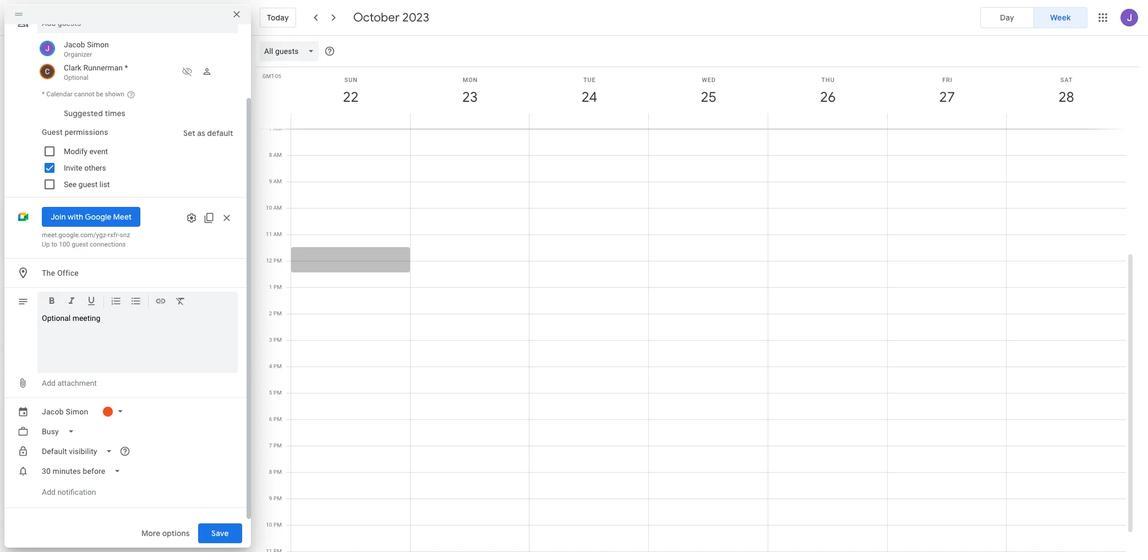 Task type: vqa. For each thing, say whether or not it's contained in the screenshot.
Italic image
yes



Task type: describe. For each thing, give the bounding box(es) containing it.
today
[[267, 13, 289, 23]]

11 am
[[266, 231, 282, 237]]

set
[[184, 128, 196, 138]]

am for 7 am
[[274, 126, 282, 132]]

tue
[[584, 77, 596, 84]]

set as default
[[184, 128, 233, 138]]

jacob simon
[[42, 407, 88, 416]]

9 for 9 am
[[269, 178, 272, 184]]

sat 28
[[1058, 77, 1074, 106]]

join
[[51, 212, 66, 222]]

7 pm
[[269, 443, 282, 449]]

thu 26
[[820, 77, 835, 106]]

1 pm
[[269, 284, 282, 290]]

guest permissions
[[42, 128, 108, 137]]

sun 22
[[342, 77, 358, 106]]

6
[[269, 416, 272, 422]]

Day radio
[[981, 7, 1035, 28]]

optional inside clark runnerman * optional
[[64, 74, 89, 81]]

simon for jacob simon organizer
[[87, 40, 109, 49]]

* calendar cannot be shown
[[42, 90, 124, 98]]

am for 10 am
[[274, 205, 282, 211]]

24 column header
[[529, 67, 649, 129]]

day
[[1001, 13, 1015, 23]]

Week radio
[[1034, 7, 1088, 28]]

pm for 9 pm
[[274, 496, 282, 502]]

guests invited to this event. tree
[[37, 37, 238, 84]]

9 pm
[[269, 496, 282, 502]]

24
[[581, 88, 597, 106]]

sunday, october 22 element
[[338, 85, 364, 110]]

suggested times
[[64, 108, 125, 118]]

fri
[[943, 77, 953, 84]]

wed
[[702, 77, 716, 84]]

shown
[[105, 90, 124, 98]]

pm for 4 pm
[[274, 363, 282, 369]]

am for 11 am
[[274, 231, 282, 237]]

10 pm
[[266, 522, 282, 528]]

rxfr-
[[108, 231, 120, 239]]

the
[[42, 269, 55, 278]]

formatting options toolbar
[[37, 292, 238, 315]]

remove formatting image
[[175, 296, 186, 308]]

8 pm
[[269, 469, 282, 475]]

pm for 3 pm
[[274, 337, 282, 343]]

with
[[68, 212, 83, 222]]

* inside clark runnerman * optional
[[125, 63, 128, 72]]

join with google meet
[[51, 212, 132, 222]]

gmt-
[[263, 73, 275, 79]]

gmt-05
[[263, 73, 281, 79]]

optional inside text field
[[42, 314, 71, 323]]

28
[[1058, 88, 1074, 106]]

notification
[[57, 488, 96, 497]]

pm for 7 pm
[[274, 443, 282, 449]]

23 column header
[[410, 67, 530, 129]]

permissions
[[65, 128, 108, 137]]

see
[[64, 180, 77, 189]]

set as default button
[[179, 123, 238, 143]]

pm for 6 pm
[[274, 416, 282, 422]]

3
[[269, 337, 272, 343]]

11
[[266, 231, 272, 237]]

today button
[[260, 4, 296, 31]]

7 for 7 am
[[269, 126, 272, 132]]

26
[[820, 88, 835, 106]]

wed 25
[[700, 77, 716, 106]]

bulleted list image
[[131, 296, 142, 308]]

4
[[269, 363, 272, 369]]

calendar
[[46, 90, 73, 98]]

7 for 7 pm
[[269, 443, 272, 449]]

clark runnerman, optional tree item
[[37, 61, 238, 84]]

insert link image
[[155, 296, 166, 308]]

2023
[[403, 10, 429, 25]]

25
[[700, 88, 716, 106]]

pm for 5 pm
[[274, 390, 282, 396]]

meet
[[113, 212, 132, 222]]

meeting
[[72, 314, 100, 323]]

guest inside meet.google.com/ygz-rxfr-snz up to 100 guest connections
[[72, 241, 88, 248]]

friday, october 27 element
[[935, 85, 960, 110]]

jacob for jacob simon organizer
[[64, 40, 85, 49]]

times
[[105, 108, 125, 118]]

tuesday, october 24 element
[[577, 85, 602, 110]]

9 am
[[269, 178, 282, 184]]

monday, october 23 element
[[458, 85, 483, 110]]

8 for 8 am
[[269, 152, 272, 158]]

up
[[42, 241, 50, 248]]

organizer
[[64, 51, 92, 58]]

thursday, october 26 element
[[816, 85, 841, 110]]

pm for 10 pm
[[274, 522, 282, 528]]

jacob simon, organizer tree item
[[37, 37, 238, 61]]

invite
[[64, 164, 82, 172]]

october 2023
[[353, 10, 429, 25]]



Task type: locate. For each thing, give the bounding box(es) containing it.
jacob simon organizer
[[64, 40, 109, 58]]

modify
[[64, 147, 88, 156]]

7 am
[[269, 126, 282, 132]]

1 vertical spatial 8
[[269, 469, 272, 475]]

modify event
[[64, 147, 108, 156]]

grid containing 22
[[256, 36, 1135, 552]]

1 vertical spatial 7
[[269, 443, 272, 449]]

simon inside jacob simon organizer
[[87, 40, 109, 49]]

7 pm from the top
[[274, 416, 282, 422]]

am
[[274, 126, 282, 132], [274, 152, 282, 158], [274, 178, 282, 184], [274, 205, 282, 211], [274, 231, 282, 237]]

the office button
[[37, 263, 238, 283]]

pm right 4
[[274, 363, 282, 369]]

add attachment button
[[37, 373, 101, 393]]

0 vertical spatial 10
[[266, 205, 272, 211]]

meet.google.com/ygz-rxfr-snz up to 100 guest connections
[[42, 231, 130, 248]]

1 vertical spatial optional
[[42, 314, 71, 323]]

simon up organizer
[[87, 40, 109, 49]]

clark
[[64, 63, 81, 72]]

pm for 8 pm
[[274, 469, 282, 475]]

suggested
[[64, 108, 103, 118]]

october
[[353, 10, 400, 25]]

optional down the bold 'icon'
[[42, 314, 71, 323]]

25 column header
[[649, 67, 769, 129]]

underline image
[[86, 296, 97, 308]]

1
[[269, 284, 272, 290]]

27 column header
[[887, 67, 1007, 129]]

add for add notification
[[42, 488, 56, 497]]

pm down 8 pm
[[274, 496, 282, 502]]

0 vertical spatial guest
[[79, 180, 98, 189]]

am up 9 am
[[274, 152, 282, 158]]

bold image
[[46, 296, 57, 308]]

100
[[59, 241, 70, 248]]

as
[[197, 128, 206, 138]]

am up 8 am
[[274, 126, 282, 132]]

1 vertical spatial add
[[42, 488, 56, 497]]

1 vertical spatial *
[[42, 90, 45, 98]]

5 am from the top
[[274, 231, 282, 237]]

22 column header
[[291, 67, 411, 129]]

0 vertical spatial 8
[[269, 152, 272, 158]]

* left calendar
[[42, 90, 45, 98]]

jacob up organizer
[[64, 40, 85, 49]]

0 horizontal spatial *
[[42, 90, 45, 98]]

3 am from the top
[[274, 178, 282, 184]]

meet.google.com/ygz-
[[42, 231, 108, 239]]

0 vertical spatial 7
[[269, 126, 272, 132]]

8 pm from the top
[[274, 443, 282, 449]]

0 vertical spatial add
[[42, 379, 56, 388]]

pm for 12 pm
[[274, 258, 282, 264]]

1 am from the top
[[274, 126, 282, 132]]

pm for 2 pm
[[274, 311, 282, 317]]

invite others
[[64, 164, 106, 172]]

4 am from the top
[[274, 205, 282, 211]]

be
[[96, 90, 103, 98]]

option group containing day
[[981, 7, 1088, 28]]

3 pm
[[269, 337, 282, 343]]

7 up 8 am
[[269, 126, 272, 132]]

office
[[57, 269, 79, 278]]

sun
[[345, 77, 358, 84]]

guest
[[42, 128, 63, 137]]

grid
[[256, 36, 1135, 552]]

runnerman
[[83, 63, 123, 72]]

am for 9 am
[[274, 178, 282, 184]]

the office
[[42, 269, 79, 278]]

0 vertical spatial optional
[[64, 74, 89, 81]]

week
[[1051, 13, 1071, 23]]

8 am
[[269, 152, 282, 158]]

26 column header
[[768, 67, 888, 129]]

optional
[[64, 74, 89, 81], [42, 314, 71, 323]]

2 8 from the top
[[269, 469, 272, 475]]

11 pm from the top
[[274, 522, 282, 528]]

2 pm from the top
[[274, 284, 282, 290]]

Description text field
[[42, 314, 233, 369]]

add for add attachment
[[42, 379, 56, 388]]

clark runnerman * optional
[[64, 63, 128, 81]]

1 vertical spatial guest
[[72, 241, 88, 248]]

group containing guest permissions
[[37, 123, 238, 193]]

add notification button
[[37, 479, 100, 506]]

1 vertical spatial jacob
[[42, 407, 64, 416]]

am right 11
[[274, 231, 282, 237]]

add attachment
[[42, 379, 97, 388]]

join with google meet link
[[42, 207, 141, 227]]

None field
[[260, 41, 323, 61], [37, 422, 83, 442], [37, 442, 122, 461], [37, 461, 130, 481], [260, 41, 323, 61], [37, 422, 83, 442], [37, 442, 122, 461], [37, 461, 130, 481]]

0 vertical spatial 9
[[269, 178, 272, 184]]

pm down '9 pm'
[[274, 522, 282, 528]]

5 pm
[[269, 390, 282, 396]]

group
[[37, 123, 238, 193]]

9 for 9 pm
[[269, 496, 272, 502]]

default
[[207, 128, 233, 138]]

1 7 from the top
[[269, 126, 272, 132]]

jacob for jacob simon
[[42, 407, 64, 416]]

10 for 10 am
[[266, 205, 272, 211]]

22
[[342, 88, 358, 106]]

mon
[[463, 77, 478, 84]]

guest
[[79, 180, 98, 189], [72, 241, 88, 248]]

*
[[125, 63, 128, 72], [42, 90, 45, 98]]

mon 23
[[462, 77, 478, 106]]

8
[[269, 152, 272, 158], [269, 469, 272, 475]]

9 pm from the top
[[274, 469, 282, 475]]

8 up 9 am
[[269, 152, 272, 158]]

optional meeting
[[42, 314, 100, 323]]

jacob down add attachment at the bottom
[[42, 407, 64, 416]]

9 up the 10 pm
[[269, 496, 272, 502]]

italic image
[[66, 296, 77, 308]]

cannot
[[74, 90, 94, 98]]

4 pm from the top
[[274, 337, 282, 343]]

1 9 from the top
[[269, 178, 272, 184]]

see guest list
[[64, 180, 110, 189]]

1 horizontal spatial *
[[125, 63, 128, 72]]

pm right 6
[[274, 416, 282, 422]]

0 horizontal spatial jacob
[[42, 407, 64, 416]]

wednesday, october 25 element
[[696, 85, 722, 110]]

8 down 7 pm
[[269, 469, 272, 475]]

8 for 8 pm
[[269, 469, 272, 475]]

add notification
[[42, 488, 96, 497]]

6 pm from the top
[[274, 390, 282, 396]]

9 up 10 am
[[269, 178, 272, 184]]

0 vertical spatial simon
[[87, 40, 109, 49]]

10 for 10 pm
[[266, 522, 272, 528]]

connections
[[90, 241, 126, 248]]

1 add from the top
[[42, 379, 56, 388]]

23
[[462, 88, 477, 106]]

pm right the 1 on the left bottom of page
[[274, 284, 282, 290]]

5
[[269, 390, 272, 396]]

pm right 2
[[274, 311, 282, 317]]

attachment
[[57, 379, 97, 388]]

10 am
[[266, 205, 282, 211]]

pm down 7 pm
[[274, 469, 282, 475]]

1 horizontal spatial jacob
[[64, 40, 85, 49]]

guest left list
[[79, 180, 98, 189]]

4 pm
[[269, 363, 282, 369]]

to
[[51, 241, 57, 248]]

3 pm from the top
[[274, 311, 282, 317]]

thu
[[822, 77, 835, 84]]

* down jacob simon, organizer tree item
[[125, 63, 128, 72]]

1 8 from the top
[[269, 152, 272, 158]]

pm right 12
[[274, 258, 282, 264]]

option group
[[981, 7, 1088, 28]]

simon for jacob simon
[[66, 407, 88, 416]]

2
[[269, 311, 272, 317]]

0 vertical spatial *
[[125, 63, 128, 72]]

1 vertical spatial 9
[[269, 496, 272, 502]]

27
[[939, 88, 955, 106]]

2 am from the top
[[274, 152, 282, 158]]

simon
[[87, 40, 109, 49], [66, 407, 88, 416]]

1 vertical spatial 10
[[266, 522, 272, 528]]

am for 8 am
[[274, 152, 282, 158]]

saturday, october 28 element
[[1054, 85, 1080, 110]]

pm for 1 pm
[[274, 284, 282, 290]]

10 pm from the top
[[274, 496, 282, 502]]

05
[[275, 73, 281, 79]]

google
[[85, 212, 111, 222]]

10 down '9 pm'
[[266, 522, 272, 528]]

add left "notification" in the left bottom of the page
[[42, 488, 56, 497]]

pm right 5
[[274, 390, 282, 396]]

pm right 3
[[274, 337, 282, 343]]

others
[[84, 164, 106, 172]]

1 vertical spatial simon
[[66, 407, 88, 416]]

5 pm from the top
[[274, 363, 282, 369]]

2 9 from the top
[[269, 496, 272, 502]]

7 down 6
[[269, 443, 272, 449]]

jacob
[[64, 40, 85, 49], [42, 407, 64, 416]]

guest inside group
[[79, 180, 98, 189]]

1 10 from the top
[[266, 205, 272, 211]]

0 vertical spatial jacob
[[64, 40, 85, 49]]

12 pm
[[266, 258, 282, 264]]

show schedule of clark runnerman image
[[178, 63, 196, 80]]

event
[[89, 147, 108, 156]]

10 up 11
[[266, 205, 272, 211]]

28 column header
[[1007, 67, 1127, 129]]

guest down meet.google.com/ygz-
[[72, 241, 88, 248]]

2 add from the top
[[42, 488, 56, 497]]

snz
[[120, 231, 130, 239]]

6 pm
[[269, 416, 282, 422]]

12
[[266, 258, 272, 264]]

simon down attachment in the left of the page
[[66, 407, 88, 416]]

list
[[100, 180, 110, 189]]

2 pm
[[269, 311, 282, 317]]

pm down '6 pm'
[[274, 443, 282, 449]]

optional down clark
[[64, 74, 89, 81]]

suggested times button
[[59, 104, 130, 123]]

add left attachment in the left of the page
[[42, 379, 56, 388]]

jacob inside jacob simon organizer
[[64, 40, 85, 49]]

1 pm from the top
[[274, 258, 282, 264]]

numbered list image
[[111, 296, 122, 308]]

2 7 from the top
[[269, 443, 272, 449]]

am down 9 am
[[274, 205, 282, 211]]

am down 8 am
[[274, 178, 282, 184]]

sat
[[1061, 77, 1073, 84]]

fri 27
[[939, 77, 955, 106]]

2 10 from the top
[[266, 522, 272, 528]]

add
[[42, 379, 56, 388], [42, 488, 56, 497]]



